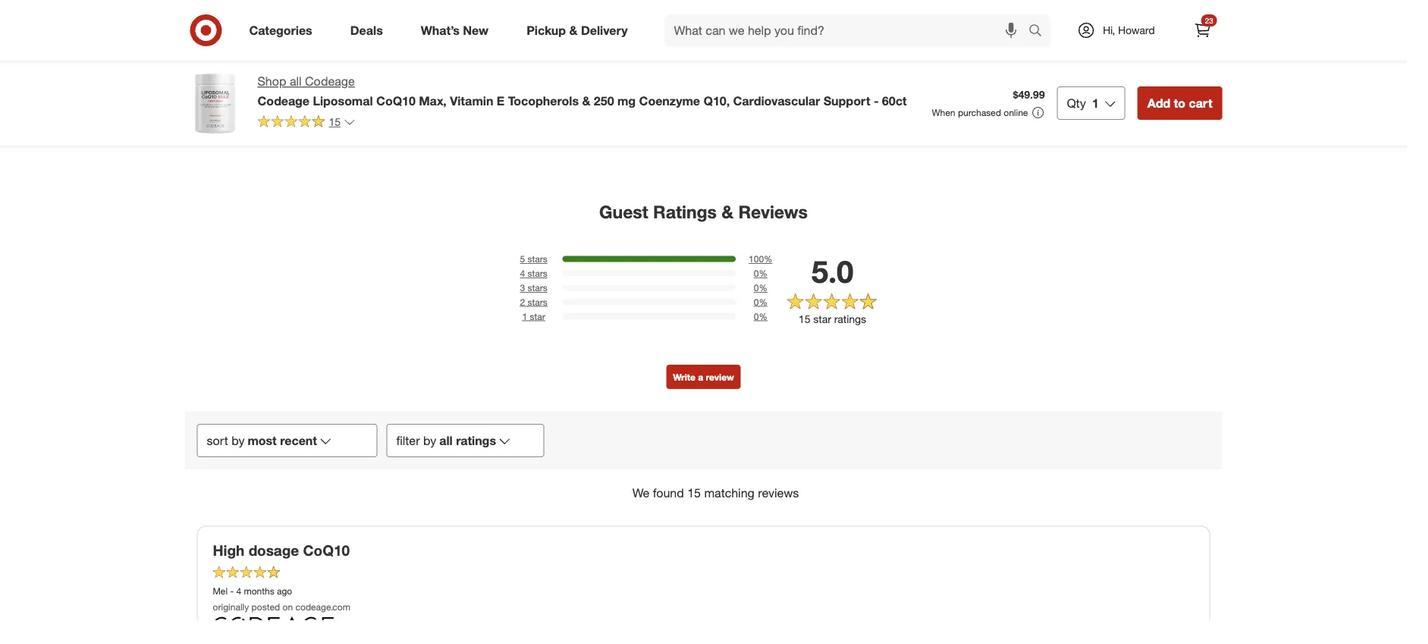Task type: vqa. For each thing, say whether or not it's contained in the screenshot.
2 stars's 0
yes



Task type: describe. For each thing, give the bounding box(es) containing it.
a
[[698, 371, 703, 383]]

howard
[[1118, 24, 1155, 37]]

complex
[[813, 57, 855, 70]]

vimergy for wild
[[658, 44, 697, 57]]

0 % for 3 stars
[[754, 282, 768, 293]]

mel
[[213, 585, 228, 597]]

5
[[520, 253, 525, 265]]

$49.99
[[1013, 88, 1045, 101]]

100
[[749, 253, 764, 265]]

reviews
[[738, 201, 808, 222]]

2 stars
[[520, 296, 547, 308]]

months
[[244, 585, 274, 597]]

60ct
[[882, 93, 907, 108]]

found
[[653, 486, 684, 500]]

categories link
[[236, 14, 331, 47]]

qty
[[1067, 96, 1086, 110]]

200ct
[[1122, 83, 1149, 97]]

what's new
[[421, 23, 489, 38]]

recharging
[[846, 44, 900, 57]]

$29.99 nioxin recharging complex hair growth vitamin - 2.4oz/30ct sponsored
[[813, 30, 915, 95]]

sponsored inside $29.99 nioxin recharging complex hair growth vitamin - 2.4oz/30ct sponsored
[[813, 83, 858, 95]]

support
[[824, 93, 870, 108]]

centrum silver men 50+ multivitamin dietary supplement tablets - 200ct image
[[1122, 0, 1247, 21]]

5 stars
[[520, 253, 547, 265]]

23
[[1205, 16, 1213, 25]]

filter by all ratings
[[396, 433, 496, 448]]

3
[[520, 282, 525, 293]]

mushroom
[[716, 57, 767, 70]]

1 vertical spatial coq10
[[303, 542, 350, 560]]

0 % for 2 stars
[[754, 296, 768, 308]]

originally
[[213, 601, 249, 613]]

0 vertical spatial codeage
[[305, 74, 355, 89]]

licorice
[[968, 57, 1005, 70]]

max,
[[419, 93, 447, 108]]

organic inside "$112.00 vimergy usda organic wild chaga mushroom extract powder, 166 servings"
[[731, 44, 768, 57]]

1 horizontal spatial 1
[[1092, 96, 1099, 110]]

c
[[241, 44, 248, 57]]

supplement inside $19.79 centrum silver men 50+ multivitamin dietary supplement tablets - 200ct
[[1122, 70, 1180, 83]]

1 sponsored from the left
[[194, 83, 239, 95]]

add to cart button
[[1138, 86, 1222, 120]]

emergen-c ashwagandha immune and stress gummies - 36ct image
[[194, 0, 318, 21]]

men
[[1196, 44, 1217, 57]]

stars for 2 stars
[[528, 296, 547, 308]]

write a review button
[[666, 365, 741, 389]]

what's new link
[[408, 14, 508, 47]]

vimergy usda organic licorice root extract, 57 servings sponsored
[[968, 44, 1085, 95]]

servings inside vimergy usda organic licorice root extract, 57 servings sponsored
[[968, 70, 1009, 83]]

usda inside "$112.00 vimergy usda organic wild chaga mushroom extract powder, 166 servings"
[[700, 44, 728, 57]]

ashwagandha
[[194, 57, 261, 70]]

23 link
[[1186, 14, 1219, 47]]

$26.00 vimergy natural spirulina capsules – super greens supplement sponsored
[[349, 30, 471, 95]]

what's
[[421, 23, 460, 38]]

pickup
[[527, 23, 566, 38]]

hi,
[[1103, 24, 1115, 37]]

pickup & delivery
[[527, 23, 628, 38]]

$26.00
[[349, 30, 380, 44]]

purchased
[[958, 107, 1001, 118]]

hi, howard
[[1103, 24, 1155, 37]]

mg
[[617, 93, 636, 108]]

chaga
[[682, 57, 713, 70]]

vimergy inside vimergy usda organic licorice root extract, 57 servings sponsored
[[968, 44, 1006, 57]]

sponsored inside "$26.00 vimergy natural spirulina capsules – super greens supplement sponsored"
[[349, 83, 393, 95]]

stress
[[215, 70, 244, 83]]

shop
[[258, 74, 286, 89]]

capsules
[[349, 57, 393, 70]]

image of codeage liposomal coq10 max, vitamin e tocopherols & 250 mg coenzyme q10, cardiovascular support - 60ct image
[[185, 73, 245, 134]]

vimergy usda organic licorice root extract, 57 servings image
[[968, 0, 1092, 21]]

organic inside vimergy usda organic licorice root extract, 57 servings sponsored
[[1041, 44, 1078, 57]]

0 horizontal spatial ratings
[[456, 433, 496, 448]]

% for 3 stars
[[759, 282, 768, 293]]

servings inside "$112.00 vimergy usda organic wild chaga mushroom extract powder, 166 servings"
[[658, 83, 700, 97]]

$11.99 emergen-c ashwagandha immune and stress gummies - 36ct
[[194, 30, 302, 97]]

% for 5 stars
[[764, 253, 773, 265]]

vitamin inside the shop all codeage codeage liposomal coq10 max, vitamin e tocopherols & 250 mg coenzyme q10, cardiovascular support - 60ct
[[450, 93, 493, 108]]

15 for 15 star ratings
[[799, 312, 810, 326]]

0 for 2 stars
[[754, 296, 759, 308]]

2 horizontal spatial &
[[722, 201, 734, 222]]

new
[[463, 23, 489, 38]]

166
[[735, 70, 753, 83]]

sponsored inside vimergy usda organic licorice root extract, 57 servings sponsored
[[968, 83, 1012, 95]]

250
[[594, 93, 614, 108]]

deals link
[[337, 14, 402, 47]]

vimergy usda organic wild chaga mushroom extract powder, 166 servings image
[[658, 0, 782, 21]]

cart
[[1189, 96, 1213, 110]]

15 for 15
[[329, 115, 341, 128]]

5.0
[[811, 253, 854, 290]]

extract,
[[1034, 57, 1070, 70]]

$112.00 vimergy usda organic wild chaga mushroom extract powder, 166 servings
[[658, 30, 768, 97]]

dietary
[[1182, 57, 1216, 70]]

–
[[396, 57, 402, 70]]

0 for 3 stars
[[754, 282, 759, 293]]

vimergy for capsules
[[349, 44, 387, 57]]

vitamin inside $29.99 nioxin recharging complex hair growth vitamin - 2.4oz/30ct sponsored
[[813, 70, 848, 83]]

mel - 4 months ago
[[213, 585, 292, 597]]

root
[[1008, 57, 1031, 70]]

stars for 5 stars
[[528, 253, 547, 265]]

deals
[[350, 23, 383, 38]]

filter
[[396, 433, 420, 448]]

when purchased online
[[932, 107, 1028, 118]]

all inside the shop all codeage codeage liposomal coq10 max, vitamin e tocopherols & 250 mg coenzyme q10, cardiovascular support - 60ct
[[290, 74, 302, 89]]

2
[[520, 296, 525, 308]]

most
[[248, 433, 277, 448]]

gummies inside $11.99 emergen-c ashwagandha immune and stress gummies - 36ct
[[247, 70, 293, 83]]

reviews
[[758, 486, 799, 500]]

57
[[1073, 57, 1085, 70]]

& inside the shop all codeage codeage liposomal coq10 max, vitamin e tocopherols & 250 mg coenzyme q10, cardiovascular support - 60ct
[[582, 93, 590, 108]]

$19.79
[[1122, 30, 1154, 44]]

1 vertical spatial codeage
[[258, 93, 309, 108]]

write
[[673, 371, 696, 383]]

q10,
[[704, 93, 730, 108]]

$19.79 centrum silver men 50+ multivitamin dietary supplement tablets - 200ct
[[1122, 30, 1238, 97]]

ago
[[277, 585, 292, 597]]

on
[[283, 601, 293, 613]]

0 for 4 stars
[[754, 268, 759, 279]]



Task type: locate. For each thing, give the bounding box(es) containing it.
What can we help you find? suggestions appear below search field
[[665, 14, 1032, 47]]

&
[[569, 23, 578, 38], [582, 93, 590, 108], [722, 201, 734, 222]]

1 horizontal spatial star
[[813, 312, 831, 326]]

1 stars from the top
[[528, 253, 547, 265]]

vimergy inside "$112.00 vimergy usda organic wild chaga mushroom extract powder, 166 servings"
[[658, 44, 697, 57]]

centrum down howard
[[1122, 44, 1164, 57]]

% for 1 star
[[759, 311, 768, 322]]

stars up 2 stars
[[528, 282, 547, 293]]

high dosage coq10
[[213, 542, 350, 560]]

centrum inside $19.79 centrum silver men 50+ multivitamin dietary supplement tablets - 200ct
[[1122, 44, 1164, 57]]

2 usda from the left
[[1009, 44, 1038, 57]]

extract
[[658, 70, 692, 83]]

1 horizontal spatial centrum
[[1122, 44, 1164, 57]]

star down "5.0"
[[813, 312, 831, 326]]

3 sponsored from the left
[[503, 83, 548, 95]]

0 % for 4 stars
[[754, 268, 768, 279]]

by for sort by
[[232, 433, 245, 448]]

- inside the $14.99 centrum men's multivitamin gummies - 170ct sponsored
[[612, 57, 616, 70]]

50+
[[1220, 44, 1238, 57]]

sponsored down capsules
[[349, 83, 393, 95]]

centrum up 170ct
[[503, 44, 545, 57]]

stars for 4 stars
[[528, 268, 547, 279]]

vimergy up extract
[[658, 44, 697, 57]]

tocopherols
[[508, 93, 579, 108]]

multivitamin down $19.79
[[1122, 57, 1179, 70]]

1 horizontal spatial organic
[[1041, 44, 1078, 57]]

- right mel at the left of the page
[[230, 585, 234, 597]]

spirulina
[[427, 44, 469, 57]]

0 horizontal spatial supplement
[[349, 70, 406, 83]]

- inside $19.79 centrum silver men 50+ multivitamin dietary supplement tablets - 200ct
[[1220, 70, 1224, 83]]

star down 2 stars
[[530, 311, 545, 322]]

0 vertical spatial ratings
[[834, 312, 866, 326]]

men's
[[548, 44, 577, 57]]

- right tablets
[[1220, 70, 1224, 83]]

coq10 left "max,"
[[376, 93, 416, 108]]

1 vertical spatial vitamin
[[450, 93, 493, 108]]

coq10
[[376, 93, 416, 108], [303, 542, 350, 560]]

0 horizontal spatial vimergy
[[349, 44, 387, 57]]

4 up 3 at top
[[520, 268, 525, 279]]

1 by from the left
[[232, 433, 245, 448]]

add
[[1147, 96, 1170, 110]]

0 horizontal spatial 4
[[236, 585, 241, 597]]

servings up when purchased online
[[968, 70, 1009, 83]]

2 horizontal spatial 15
[[799, 312, 810, 326]]

% for 2 stars
[[759, 296, 768, 308]]

0 vertical spatial 4
[[520, 268, 525, 279]]

e
[[497, 93, 505, 108]]

multivitamin down $14.99
[[503, 57, 560, 70]]

growth
[[881, 57, 915, 70]]

sponsored down complex
[[813, 83, 858, 95]]

multivitamin
[[503, 57, 560, 70], [1122, 57, 1179, 70]]

4 0 % from the top
[[754, 311, 768, 322]]

1 horizontal spatial usda
[[1009, 44, 1038, 57]]

2 organic from the left
[[1041, 44, 1078, 57]]

$14.99
[[503, 30, 535, 44]]

vimergy left root on the top right
[[968, 44, 1006, 57]]

servings down wild
[[658, 83, 700, 97]]

vimergy inside "$26.00 vimergy natural spirulina capsules – super greens supplement sponsored"
[[349, 44, 387, 57]]

3 stars from the top
[[528, 282, 547, 293]]

centrum inside the $14.99 centrum men's multivitamin gummies - 170ct sponsored
[[503, 44, 545, 57]]

usda down search
[[1009, 44, 1038, 57]]

coq10 inside the shop all codeage codeage liposomal coq10 max, vitamin e tocopherols & 250 mg coenzyme q10, cardiovascular support - 60ct
[[376, 93, 416, 108]]

$112.00
[[658, 30, 696, 44]]

1 horizontal spatial 4
[[520, 268, 525, 279]]

& left '250'
[[582, 93, 590, 108]]

all right filter
[[439, 433, 453, 448]]

- inside $29.99 nioxin recharging complex hair growth vitamin - 2.4oz/30ct sponsored
[[851, 70, 855, 83]]

coq10 right dosage
[[303, 542, 350, 560]]

4 up originally
[[236, 585, 241, 597]]

gummies up the shop all codeage codeage liposomal coq10 max, vitamin e tocopherols & 250 mg coenzyme q10, cardiovascular support - 60ct
[[563, 57, 609, 70]]

- right shop
[[296, 70, 300, 83]]

3 vimergy from the left
[[968, 44, 1006, 57]]

1 horizontal spatial by
[[423, 433, 436, 448]]

gummies inside the $14.99 centrum men's multivitamin gummies - 170ct sponsored
[[563, 57, 609, 70]]

hair
[[858, 57, 878, 70]]

sponsored
[[194, 83, 239, 95], [349, 83, 393, 95], [503, 83, 548, 95], [813, 83, 858, 95], [968, 83, 1012, 95], [1122, 83, 1167, 95]]

15
[[329, 115, 341, 128], [799, 312, 810, 326], [687, 486, 701, 500]]

by right filter
[[423, 433, 436, 448]]

1 vertical spatial 4
[[236, 585, 241, 597]]

0 horizontal spatial organic
[[731, 44, 768, 57]]

0 horizontal spatial gummies
[[247, 70, 293, 83]]

usda up powder,
[[700, 44, 728, 57]]

1 usda from the left
[[700, 44, 728, 57]]

& right ratings
[[722, 201, 734, 222]]

100 %
[[749, 253, 773, 265]]

1 horizontal spatial vitamin
[[813, 70, 848, 83]]

0 vertical spatial &
[[569, 23, 578, 38]]

0 vertical spatial 1
[[1092, 96, 1099, 110]]

- inside $11.99 emergen-c ashwagandha immune and stress gummies - 36ct
[[296, 70, 300, 83]]

5 sponsored from the left
[[968, 83, 1012, 95]]

0 horizontal spatial multivitamin
[[503, 57, 560, 70]]

2 vertical spatial 15
[[687, 486, 701, 500]]

- down delivery
[[612, 57, 616, 70]]

1 horizontal spatial all
[[439, 433, 453, 448]]

$14.99 centrum men's multivitamin gummies - 170ct sponsored
[[503, 30, 616, 95]]

codeage down shop
[[258, 93, 309, 108]]

4 0 from the top
[[754, 311, 759, 322]]

0 horizontal spatial usda
[[700, 44, 728, 57]]

stars for 3 stars
[[528, 282, 547, 293]]

1 horizontal spatial supplement
[[1122, 70, 1180, 83]]

1 star
[[522, 311, 545, 322]]

vitamin down nioxin at the top
[[813, 70, 848, 83]]

posted
[[251, 601, 280, 613]]

codeage.com
[[295, 601, 350, 613]]

- left the hair
[[851, 70, 855, 83]]

sponsored inside the $14.99 centrum men's multivitamin gummies - 170ct sponsored
[[503, 83, 548, 95]]

search
[[1022, 24, 1058, 39]]

supplement
[[349, 70, 406, 83], [1122, 70, 1180, 83]]

by right sort
[[232, 433, 245, 448]]

0 horizontal spatial centrum
[[503, 44, 545, 57]]

and
[[194, 70, 212, 83]]

1 horizontal spatial gummies
[[563, 57, 609, 70]]

0 vertical spatial vitamin
[[813, 70, 848, 83]]

ratings down "5.0"
[[834, 312, 866, 326]]

1 horizontal spatial servings
[[968, 70, 1009, 83]]

2 vertical spatial &
[[722, 201, 734, 222]]

when
[[932, 107, 955, 118]]

2 sponsored from the left
[[349, 83, 393, 95]]

0 vertical spatial coq10
[[376, 93, 416, 108]]

ratings
[[834, 312, 866, 326], [456, 433, 496, 448]]

sort
[[207, 433, 228, 448]]

greens
[[437, 57, 471, 70]]

to
[[1174, 96, 1185, 110]]

2 0 from the top
[[754, 282, 759, 293]]

2 0 % from the top
[[754, 282, 768, 293]]

vimergy
[[349, 44, 387, 57], [658, 44, 697, 57], [968, 44, 1006, 57]]

by for filter by
[[423, 433, 436, 448]]

0 % for 1 star
[[754, 311, 768, 322]]

shop all codeage codeage liposomal coq10 max, vitamin e tocopherols & 250 mg coenzyme q10, cardiovascular support - 60ct
[[258, 74, 907, 108]]

0 horizontal spatial &
[[569, 23, 578, 38]]

guest
[[599, 201, 648, 222]]

tablets
[[1183, 70, 1217, 83]]

servings
[[968, 70, 1009, 83], [658, 83, 700, 97]]

guest ratings & reviews
[[599, 201, 808, 222]]

sponsored down the ashwagandha
[[194, 83, 239, 95]]

1 down the 2
[[522, 311, 527, 322]]

1 horizontal spatial 15
[[687, 486, 701, 500]]

4
[[520, 268, 525, 279], [236, 585, 241, 597]]

delivery
[[581, 23, 628, 38]]

1 supplement from the left
[[349, 70, 406, 83]]

recent
[[280, 433, 317, 448]]

2 supplement from the left
[[1122, 70, 1180, 83]]

0 %
[[754, 268, 768, 279], [754, 282, 768, 293], [754, 296, 768, 308], [754, 311, 768, 322]]

qty 1
[[1067, 96, 1099, 110]]

$29.99
[[813, 30, 845, 44]]

supplement up add at the right top of page
[[1122, 70, 1180, 83]]

centrum for $14.99
[[503, 44, 545, 57]]

1 vertical spatial 15
[[799, 312, 810, 326]]

natural
[[390, 44, 424, 57]]

1 0 % from the top
[[754, 268, 768, 279]]

multivitamin inside the $14.99 centrum men's multivitamin gummies - 170ct sponsored
[[503, 57, 560, 70]]

0 horizontal spatial 1
[[522, 311, 527, 322]]

1 horizontal spatial coq10
[[376, 93, 416, 108]]

1 organic from the left
[[731, 44, 768, 57]]

supplement inside "$26.00 vimergy natural spirulina capsules – super greens supplement sponsored"
[[349, 70, 406, 83]]

usda
[[700, 44, 728, 57], [1009, 44, 1038, 57]]

ratings right filter
[[456, 433, 496, 448]]

star for 1
[[530, 311, 545, 322]]

star for 15
[[813, 312, 831, 326]]

0 vertical spatial 15
[[329, 115, 341, 128]]

& up men's
[[569, 23, 578, 38]]

0 horizontal spatial vitamin
[[450, 93, 493, 108]]

2 vimergy from the left
[[658, 44, 697, 57]]

0 for 1 star
[[754, 311, 759, 322]]

- inside the shop all codeage codeage liposomal coq10 max, vitamin e tocopherols & 250 mg coenzyme q10, cardiovascular support - 60ct
[[874, 93, 879, 108]]

1 vimergy from the left
[[349, 44, 387, 57]]

stars up 4 stars
[[528, 253, 547, 265]]

supplement down natural
[[349, 70, 406, 83]]

immune
[[264, 57, 302, 70]]

2 horizontal spatial vimergy
[[968, 44, 1006, 57]]

liposomal
[[313, 93, 373, 108]]

pickup & delivery link
[[514, 14, 647, 47]]

sponsored up when purchased online
[[968, 83, 1012, 95]]

organic down search
[[1041, 44, 1078, 57]]

0 horizontal spatial by
[[232, 433, 245, 448]]

codeage
[[305, 74, 355, 89], [258, 93, 309, 108]]

6 sponsored from the left
[[1122, 83, 1167, 95]]

1 vertical spatial all
[[439, 433, 453, 448]]

1 horizontal spatial vimergy
[[658, 44, 697, 57]]

high
[[213, 542, 245, 560]]

cardiovascular
[[733, 93, 820, 108]]

organic up the 166
[[731, 44, 768, 57]]

stars up 3 stars
[[528, 268, 547, 279]]

originally posted on codeage.com
[[213, 601, 350, 613]]

ratings
[[653, 201, 717, 222]]

matching
[[704, 486, 755, 500]]

0 horizontal spatial all
[[290, 74, 302, 89]]

0 horizontal spatial star
[[530, 311, 545, 322]]

vitamin left e
[[450, 93, 493, 108]]

1 horizontal spatial &
[[582, 93, 590, 108]]

centrum for $19.79
[[1122, 44, 1164, 57]]

0 horizontal spatial servings
[[658, 83, 700, 97]]

1 right qty
[[1092, 96, 1099, 110]]

vimergy down deals
[[349, 44, 387, 57]]

sponsored down $14.99
[[503, 83, 548, 95]]

add to cart
[[1147, 96, 1213, 110]]

3 0 % from the top
[[754, 296, 768, 308]]

4 sponsored from the left
[[813, 83, 858, 95]]

all down immune
[[290, 74, 302, 89]]

2 multivitamin from the left
[[1122, 57, 1179, 70]]

2 centrum from the left
[[1122, 44, 1164, 57]]

1 centrum from the left
[[503, 44, 545, 57]]

dosage
[[249, 542, 299, 560]]

2.4oz/30ct
[[858, 70, 908, 83]]

multivitamin inside $19.79 centrum silver men 50+ multivitamin dietary supplement tablets - 200ct
[[1122, 57, 1179, 70]]

% for 4 stars
[[759, 268, 768, 279]]

vitamin
[[813, 70, 848, 83], [450, 93, 493, 108]]

codeage up liposomal
[[305, 74, 355, 89]]

170ct
[[503, 70, 530, 83]]

1 vertical spatial 1
[[522, 311, 527, 322]]

0
[[754, 268, 759, 279], [754, 282, 759, 293], [754, 296, 759, 308], [754, 311, 759, 322]]

nioxin recharging complex hair growth vitamin - 2.4oz/30ct image
[[813, 0, 937, 21]]

3 stars
[[520, 282, 547, 293]]

0 horizontal spatial 15
[[329, 115, 341, 128]]

1 vertical spatial &
[[582, 93, 590, 108]]

- left 60ct
[[874, 93, 879, 108]]

2 by from the left
[[423, 433, 436, 448]]

4 stars from the top
[[528, 296, 547, 308]]

3 0 from the top
[[754, 296, 759, 308]]

0 vertical spatial all
[[290, 74, 302, 89]]

gummies down c
[[247, 70, 293, 83]]

1 horizontal spatial multivitamin
[[1122, 57, 1179, 70]]

1 0 from the top
[[754, 268, 759, 279]]

2 stars from the top
[[528, 268, 547, 279]]

stars up 1 star
[[528, 296, 547, 308]]

1 vertical spatial ratings
[[456, 433, 496, 448]]

super
[[405, 57, 434, 70]]

$11.99
[[194, 30, 226, 44]]

by
[[232, 433, 245, 448], [423, 433, 436, 448]]

online
[[1004, 107, 1028, 118]]

1 multivitamin from the left
[[503, 57, 560, 70]]

we
[[632, 486, 650, 500]]

0 horizontal spatial coq10
[[303, 542, 350, 560]]

usda inside vimergy usda organic licorice root extract, 57 servings sponsored
[[1009, 44, 1038, 57]]

all
[[290, 74, 302, 89], [439, 433, 453, 448]]

1 horizontal spatial ratings
[[834, 312, 866, 326]]

sponsored up add at the right top of page
[[1122, 83, 1167, 95]]



